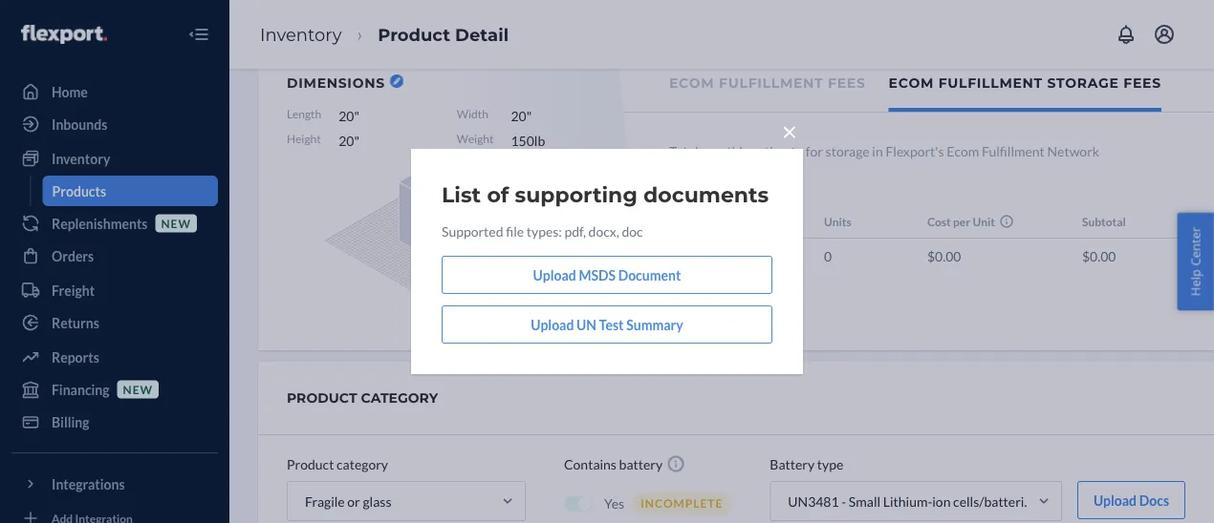 Task type: locate. For each thing, give the bounding box(es) containing it.
storage
[[1047, 75, 1119, 91]]

2 horizontal spatial ecom
[[947, 143, 979, 159]]

2 0 from the left
[[824, 248, 832, 264]]

fulfillment inside tab
[[938, 75, 1043, 91]]

list
[[442, 182, 481, 208]]

1 horizontal spatial product
[[378, 24, 450, 45]]

incomplete
[[641, 497, 723, 511]]

fees right "storage"
[[1124, 75, 1161, 91]]

product left the 'category'
[[287, 456, 334, 473]]

ecom up flexport's
[[889, 75, 934, 91]]

upload
[[533, 267, 576, 283], [531, 317, 574, 333], [1094, 493, 1137, 509]]

fees up storage
[[828, 75, 866, 91]]

days
[[720, 248, 747, 264]]

0 horizontal spatial 0
[[669, 248, 677, 264]]

inventory up dimensions
[[260, 24, 342, 45]]

×
[[782, 115, 797, 147]]

$0.00
[[669, 163, 747, 196], [927, 248, 961, 264], [1082, 248, 1116, 264]]

364
[[695, 248, 718, 264]]

20 "
[[339, 108, 359, 124], [339, 132, 359, 149]]

inventory inside breadcrumbs navigation
[[260, 24, 342, 45]]

fulfillment inside total monthly estimate for storage in flexport's ecom fulfillment network $0.00
[[982, 143, 1045, 159]]

2 fees from the left
[[1124, 75, 1161, 91]]

0 for 0
[[824, 248, 832, 264]]

ecom fulfillment storage fees tab
[[889, 55, 1161, 112]]

flexport's
[[886, 143, 944, 159]]

ecom
[[669, 75, 715, 91], [889, 75, 934, 91], [947, 143, 979, 159]]

to
[[680, 248, 692, 264]]

2 vertical spatial upload
[[1094, 493, 1137, 509]]

0 vertical spatial upload
[[533, 267, 576, 283]]

contains battery
[[564, 456, 663, 473]]

" right height
[[354, 132, 359, 149]]

lb
[[534, 132, 545, 149]]

1 horizontal spatial fees
[[1124, 75, 1161, 91]]

file
[[506, 223, 524, 239]]

battery type
[[770, 456, 843, 473]]

× document
[[411, 111, 803, 375]]

tab list containing ecom fulfillment fees
[[623, 55, 1214, 113]]

0 down the units
[[824, 248, 832, 264]]

upload left the un
[[531, 317, 574, 333]]

20 " right height
[[339, 132, 359, 149]]

0
[[669, 248, 677, 264], [824, 248, 832, 264]]

1 vertical spatial upload
[[531, 317, 574, 333]]

fulfillment inside tab
[[719, 75, 823, 91]]

fulfillment up × button
[[719, 75, 823, 91]]

ecom right flexport's
[[947, 143, 979, 159]]

in
[[872, 143, 883, 159]]

20 " height
[[287, 108, 532, 146]]

returns
[[52, 315, 99, 331]]

0 horizontal spatial new
[[123, 383, 153, 397]]

2 horizontal spatial $0.00
[[1082, 248, 1116, 264]]

0 for 0 to 364 days
[[669, 248, 677, 264]]

1 0 from the left
[[669, 248, 677, 264]]

product detail
[[378, 24, 509, 45]]

new for financing
[[123, 383, 153, 397]]

1 vertical spatial new
[[123, 383, 153, 397]]

product inside breadcrumbs navigation
[[378, 24, 450, 45]]

inventory up products
[[52, 151, 110, 167]]

per
[[953, 215, 970, 229]]

inventory
[[260, 24, 342, 45], [52, 151, 110, 167]]

0 vertical spatial inventory
[[260, 24, 342, 45]]

0 horizontal spatial fees
[[828, 75, 866, 91]]

1 vertical spatial product
[[287, 456, 334, 473]]

ecom inside tab
[[669, 75, 715, 91]]

height
[[287, 132, 321, 146]]

supported file types: pdf, docx, doc
[[442, 223, 643, 239]]

0 vertical spatial inventory link
[[260, 24, 342, 45]]

ecom inside tab
[[889, 75, 934, 91]]

fulfillment left "storage"
[[938, 75, 1043, 91]]

1 vertical spatial inventory
[[52, 151, 110, 167]]

0 horizontal spatial $0.00
[[669, 163, 747, 196]]

1 horizontal spatial 0
[[824, 248, 832, 264]]

20 up 150
[[511, 108, 526, 124]]

inventory link
[[260, 24, 342, 45], [11, 143, 218, 174]]

new down reports link
[[123, 383, 153, 397]]

0 horizontal spatial ecom
[[669, 75, 715, 91]]

documents
[[643, 182, 769, 208]]

ecom for ecom fulfillment storage fees
[[889, 75, 934, 91]]

un
[[577, 317, 596, 333]]

fees
[[828, 75, 866, 91], [1124, 75, 1161, 91]]

home
[[52, 84, 88, 100]]

product category
[[287, 456, 388, 473]]

replenishments
[[52, 216, 148, 232]]

battery
[[619, 456, 663, 473]]

type
[[817, 456, 843, 473]]

0 vertical spatial product
[[378, 24, 450, 45]]

$0.00 down cost
[[927, 248, 961, 264]]

1 horizontal spatial new
[[161, 216, 191, 230]]

new
[[161, 216, 191, 230], [123, 383, 153, 397]]

1 horizontal spatial inventory
[[260, 24, 342, 45]]

freight link
[[11, 275, 218, 306]]

unit
[[973, 215, 995, 229]]

$0.00 inside total monthly estimate for storage in flexport's ecom fulfillment network $0.00
[[669, 163, 747, 196]]

upload left 'msds'
[[533, 267, 576, 283]]

home link
[[11, 76, 218, 107]]

0 horizontal spatial product
[[287, 456, 334, 473]]

tab list
[[623, 55, 1214, 113]]

20
[[339, 108, 354, 124], [511, 108, 526, 124], [339, 132, 354, 149]]

1 horizontal spatial $0.00
[[927, 248, 961, 264]]

0 left to
[[669, 248, 677, 264]]

1 vertical spatial inventory link
[[11, 143, 218, 174]]

product
[[378, 24, 450, 45], [287, 456, 334, 473]]

supported
[[442, 223, 503, 239]]

upload docs
[[1094, 493, 1169, 509]]

estimate
[[752, 143, 803, 159]]

fulfillment
[[719, 75, 823, 91], [938, 75, 1043, 91], [982, 143, 1045, 159]]

upload docs button
[[1077, 482, 1185, 520]]

1 vertical spatial 20 "
[[339, 132, 359, 149]]

upload left docs
[[1094, 493, 1137, 509]]

category
[[337, 456, 388, 473]]

yes
[[604, 496, 624, 512]]

1 fees from the left
[[828, 75, 866, 91]]

product up pencil alt icon
[[378, 24, 450, 45]]

0 horizontal spatial inventory link
[[11, 143, 218, 174]]

0 vertical spatial 20 "
[[339, 108, 359, 124]]

of
[[487, 182, 509, 208]]

" up 150 lb
[[526, 108, 532, 124]]

billing link
[[11, 407, 218, 438]]

fulfillment for storage
[[938, 75, 1043, 91]]

types:
[[527, 223, 562, 239]]

battery
[[770, 456, 815, 473]]

$0.00 down subtotal on the top right
[[1082, 248, 1116, 264]]

$0.00 down monthly
[[669, 163, 747, 196]]

freight
[[52, 282, 95, 299]]

150 lb
[[511, 132, 545, 149]]

storage
[[826, 143, 870, 159]]

center
[[1187, 227, 1204, 266]]

inventory link down inbounds link
[[11, 143, 218, 174]]

1 horizontal spatial ecom
[[889, 75, 934, 91]]

20 " down dimensions
[[339, 108, 359, 124]]

"
[[354, 108, 359, 124], [526, 108, 532, 124], [354, 132, 359, 149]]

0 vertical spatial new
[[161, 216, 191, 230]]

cost per unit
[[927, 215, 995, 229]]

inventory link up dimensions
[[260, 24, 342, 45]]

ecom up 'total'
[[669, 75, 715, 91]]

2 20 " from the top
[[339, 132, 359, 149]]

fulfillment left network
[[982, 143, 1045, 159]]

new down products link
[[161, 216, 191, 230]]



Task type: vqa. For each thing, say whether or not it's contained in the screenshot.
the rightmost 0
yes



Task type: describe. For each thing, give the bounding box(es) containing it.
20 inside 20 " height
[[511, 108, 526, 124]]

network
[[1047, 143, 1099, 159]]

ecom fulfillment fees tab
[[669, 55, 866, 108]]

flexport logo image
[[21, 25, 107, 44]]

docx,
[[588, 223, 619, 239]]

pdf,
[[565, 223, 586, 239]]

help center button
[[1177, 213, 1214, 311]]

list of supporting documents
[[442, 182, 769, 208]]

upload for un test summary
[[531, 317, 574, 333]]

financing
[[52, 382, 110, 398]]

fees inside tab
[[828, 75, 866, 91]]

" down dimensions
[[354, 108, 359, 124]]

20 right height
[[339, 132, 354, 149]]

products
[[52, 183, 106, 199]]

upload inside "upload docs" 'button'
[[1094, 493, 1137, 509]]

fulfillment for fees
[[719, 75, 823, 91]]

product
[[287, 391, 357, 407]]

product for product category
[[287, 456, 334, 473]]

new for replenishments
[[161, 216, 191, 230]]

upload for msds document
[[533, 267, 576, 283]]

help center
[[1187, 227, 1204, 297]]

cost
[[927, 215, 951, 229]]

summary
[[626, 317, 683, 333]]

product detail link
[[378, 24, 509, 45]]

1 20 " from the top
[[339, 108, 359, 124]]

supporting
[[515, 182, 637, 208]]

pencil alt image
[[393, 77, 400, 85]]

0 horizontal spatial inventory
[[52, 151, 110, 167]]

inbounds link
[[11, 109, 218, 140]]

category
[[361, 391, 438, 407]]

msds
[[579, 267, 616, 283]]

test
[[599, 317, 624, 333]]

inbounds
[[52, 116, 107, 132]]

product for product detail
[[378, 24, 450, 45]]

upload msds document
[[533, 267, 681, 283]]

monthly
[[701, 143, 749, 159]]

dimensions
[[287, 75, 385, 91]]

fees inside tab
[[1124, 75, 1161, 91]]

detail
[[455, 24, 509, 45]]

orders
[[52, 248, 94, 264]]

" inside 20 " height
[[526, 108, 532, 124]]

width
[[457, 107, 488, 121]]

document
[[618, 267, 681, 283]]

total
[[669, 143, 698, 159]]

upload un test summary
[[531, 317, 683, 333]]

breadcrumbs navigation
[[245, 7, 524, 62]]

subtotal
[[1082, 215, 1126, 229]]

units
[[824, 215, 851, 229]]

for
[[806, 143, 823, 159]]

ecom for ecom fulfillment fees
[[669, 75, 715, 91]]

reports link
[[11, 342, 218, 373]]

ecom fulfillment storage fees
[[889, 75, 1161, 91]]

0 to 364 days
[[669, 248, 747, 264]]

reports
[[52, 349, 99, 366]]

contains
[[564, 456, 617, 473]]

length
[[287, 107, 321, 121]]

20 down dimensions
[[339, 108, 354, 124]]

billing
[[52, 414, 89, 431]]

docs
[[1139, 493, 1169, 509]]

ecom inside total monthly estimate for storage in flexport's ecom fulfillment network $0.00
[[947, 143, 979, 159]]

doc
[[622, 223, 643, 239]]

close navigation image
[[187, 23, 210, 46]]

help
[[1187, 270, 1204, 297]]

1 horizontal spatial inventory link
[[260, 24, 342, 45]]

150
[[511, 132, 534, 149]]

orders link
[[11, 241, 218, 271]]

products link
[[43, 176, 218, 206]]

total monthly estimate for storage in flexport's ecom fulfillment network $0.00
[[669, 143, 1099, 196]]

× button
[[776, 111, 803, 147]]

weight
[[457, 132, 494, 146]]

product category
[[287, 391, 438, 407]]

returns link
[[11, 308, 218, 338]]

ecom fulfillment fees
[[669, 75, 866, 91]]



